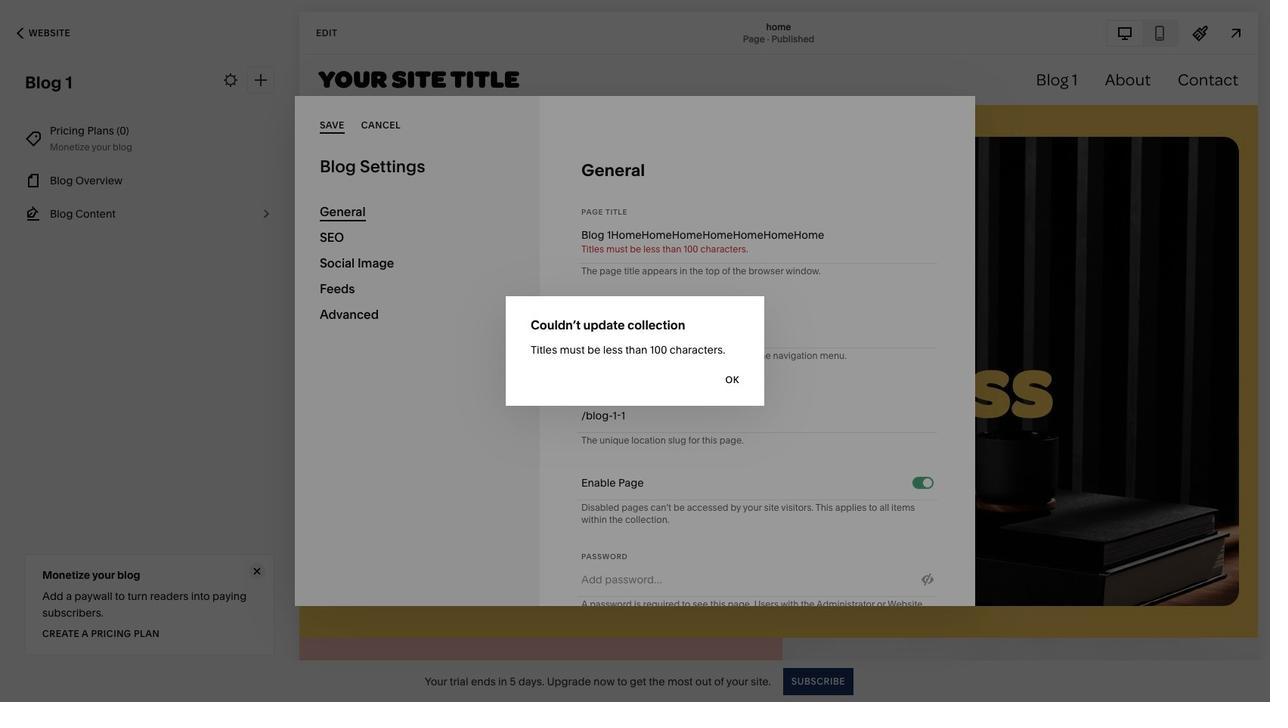 Task type: locate. For each thing, give the bounding box(es) containing it.
site preview image
[[1228, 25, 1245, 41]]

Navigation Title text field
[[582, 315, 934, 348]]

page image
[[25, 172, 42, 189]]

cross small image
[[249, 563, 265, 580]]

style image
[[1193, 25, 1209, 41]]

settings image
[[222, 72, 239, 88]]

tab list
[[1108, 21, 1178, 45]]

dialog
[[295, 96, 976, 623], [506, 296, 765, 406]]

desktop image
[[1117, 25, 1134, 41]]

Page Title text field
[[582, 219, 934, 252]]

Password password field
[[582, 563, 914, 597]]

mobile image
[[1152, 25, 1168, 41]]



Task type: describe. For each thing, give the bounding box(es) containing it.
blog image
[[25, 206, 42, 222]]

passwordhide icon image
[[922, 574, 934, 586]]

tag image
[[25, 131, 42, 147]]

chevron small right image
[[258, 206, 275, 222]]

plus image
[[253, 72, 269, 88]]

URL Slug text field
[[586, 399, 934, 433]]



Task type: vqa. For each thing, say whether or not it's contained in the screenshot.
'Navigation Title' text box on the top of the page
yes



